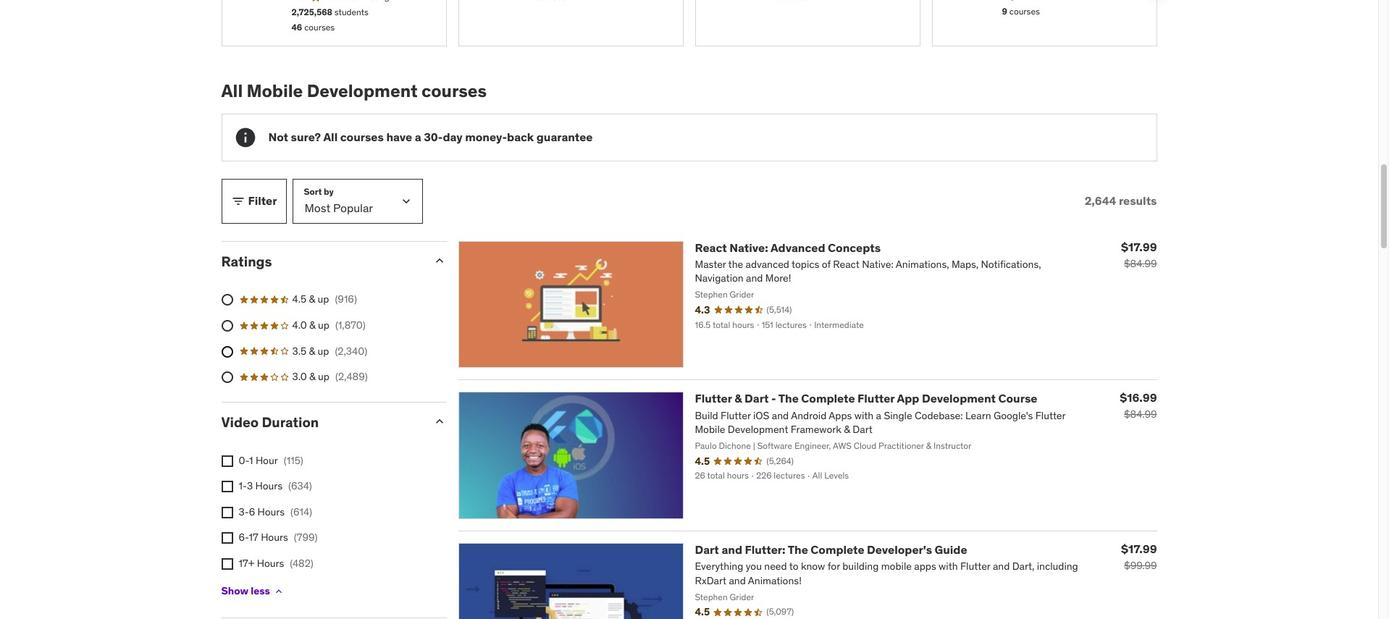 Task type: vqa. For each thing, say whether or not it's contained in the screenshot.


Task type: describe. For each thing, give the bounding box(es) containing it.
3.0
[[292, 370, 307, 383]]

(634)
[[288, 480, 312, 493]]

$17.99 for react native: advanced concepts
[[1121, 239, 1157, 254]]

courses for students
[[304, 22, 335, 33]]

results
[[1119, 193, 1157, 208]]

(916)
[[335, 293, 357, 306]]

up for 3.5 & up
[[318, 344, 329, 358]]

2,725,568 students 46 courses
[[291, 7, 369, 33]]

small image
[[231, 194, 245, 208]]

4.5
[[292, 293, 306, 306]]

$84.99 for $16.99
[[1124, 408, 1157, 421]]

react native: advanced concepts link
[[695, 240, 881, 255]]

xsmall image for 17+
[[221, 558, 233, 570]]

& for flutter
[[735, 391, 742, 406]]

$16.99 $84.99
[[1120, 391, 1157, 421]]

react native: advanced concepts
[[695, 240, 881, 255]]

1-3 hours (634)
[[239, 480, 312, 493]]

17+ hours (482)
[[239, 557, 313, 570]]

developer's
[[867, 543, 932, 557]]

4.5 & up (916)
[[292, 293, 357, 306]]

flutter & dart - the complete flutter app development course
[[695, 391, 1037, 406]]

& for 4.5
[[309, 293, 315, 306]]

6
[[249, 505, 255, 518]]

and
[[722, 543, 742, 557]]

$17.99 for dart and flutter: the complete developer's guide
[[1121, 542, 1157, 556]]

money-
[[465, 130, 507, 144]]

mobile
[[247, 80, 303, 102]]

3.5
[[292, 344, 306, 358]]

1 horizontal spatial all
[[323, 130, 338, 144]]

hours for 3-6 hours
[[257, 505, 285, 518]]

(2,489)
[[335, 370, 368, 383]]

concepts
[[828, 240, 881, 255]]

(482)
[[290, 557, 313, 570]]

2 flutter from the left
[[858, 391, 895, 406]]

hours for 1-3 hours
[[255, 480, 282, 493]]

9
[[1002, 6, 1007, 16]]

ratings button
[[221, 253, 420, 270]]

1 vertical spatial complete
[[811, 543, 864, 557]]

17
[[249, 531, 258, 544]]

video duration
[[221, 413, 319, 431]]

dart and flutter: the complete developer's guide link
[[695, 543, 967, 557]]

small image for ratings
[[432, 253, 446, 268]]

2,725,568
[[291, 7, 332, 18]]

-
[[771, 391, 776, 406]]

courses right the 9 on the right top of the page
[[1009, 6, 1040, 16]]

2,644 results
[[1085, 193, 1157, 208]]

duration
[[262, 413, 319, 431]]

dart and flutter: the complete developer's guide
[[695, 543, 967, 557]]

xsmall image for 6-
[[221, 533, 233, 544]]

1 vertical spatial the
[[788, 543, 808, 557]]

$17.99 $99.99
[[1121, 542, 1157, 572]]

not sure? all courses have a 30-day money-back guarantee
[[268, 130, 593, 144]]

& for 4.0
[[309, 319, 316, 332]]

xsmall image inside show less button
[[273, 586, 284, 597]]

1-
[[239, 480, 247, 493]]

app
[[897, 391, 919, 406]]

have
[[386, 130, 412, 144]]

$99.99
[[1124, 559, 1157, 572]]

a
[[415, 130, 421, 144]]

3.5 & up (2,340)
[[292, 344, 367, 358]]

all mobile development courses
[[221, 80, 487, 102]]

6-
[[239, 531, 249, 544]]

less
[[251, 585, 270, 598]]

xsmall image for 0-
[[221, 455, 233, 467]]

0 horizontal spatial dart
[[695, 543, 719, 557]]



Task type: locate. For each thing, give the bounding box(es) containing it.
0 vertical spatial all
[[221, 80, 243, 102]]

& right '4.5'
[[309, 293, 315, 306]]

$17.99 $84.99
[[1121, 239, 1157, 270]]

0 horizontal spatial flutter
[[695, 391, 732, 406]]

students
[[334, 7, 369, 18]]

(1,870)
[[335, 319, 366, 332]]

$17.99 down the results
[[1121, 239, 1157, 254]]

3.0 & up (2,489)
[[292, 370, 368, 383]]

3
[[247, 480, 253, 493]]

dart left -
[[745, 391, 769, 406]]

up for 4.5 & up
[[318, 293, 329, 306]]

1 vertical spatial dart
[[695, 543, 719, 557]]

video
[[221, 413, 259, 431]]

courses down 2,725,568
[[304, 22, 335, 33]]

2,644
[[1085, 193, 1116, 208]]

up left (916)
[[318, 293, 329, 306]]

the
[[778, 391, 799, 406], [788, 543, 808, 557]]

0 vertical spatial dart
[[745, 391, 769, 406]]

6-17 hours (799)
[[239, 531, 318, 544]]

flutter & dart - the complete flutter app development course link
[[695, 391, 1037, 406]]

courses
[[1009, 6, 1040, 16], [304, 22, 335, 33], [421, 80, 487, 102], [340, 130, 384, 144]]

development up have
[[307, 80, 418, 102]]

1 vertical spatial development
[[922, 391, 996, 406]]

1 flutter from the left
[[695, 391, 732, 406]]

dart left and
[[695, 543, 719, 557]]

all right the sure?
[[323, 130, 338, 144]]

0 vertical spatial $84.99
[[1124, 257, 1157, 270]]

advanced
[[771, 240, 825, 255]]

1 xsmall image from the top
[[221, 455, 233, 467]]

courses for mobile
[[421, 80, 487, 102]]

courses inside 2,725,568 students 46 courses
[[304, 22, 335, 33]]

& right '3.0'
[[309, 370, 316, 383]]

xsmall image
[[221, 481, 233, 493], [221, 507, 233, 518], [221, 533, 233, 544], [273, 586, 284, 597]]

1
[[249, 454, 253, 467]]

0 horizontal spatial development
[[307, 80, 418, 102]]

9 courses
[[1002, 6, 1040, 16]]

3-6 hours (614)
[[239, 505, 312, 518]]

xsmall image left the 0-
[[221, 455, 233, 467]]

2 small image from the top
[[432, 414, 446, 429]]

up right 3.5
[[318, 344, 329, 358]]

up
[[318, 293, 329, 306], [318, 319, 329, 332], [318, 344, 329, 358], [318, 370, 329, 383]]

complete left the developer's
[[811, 543, 864, 557]]

hours right 6
[[257, 505, 285, 518]]

courses for sure?
[[340, 130, 384, 144]]

0 vertical spatial small image
[[432, 253, 446, 268]]

show
[[221, 585, 248, 598]]

hours right 17+
[[257, 557, 284, 570]]

not
[[268, 130, 288, 144]]

& right 3.5
[[309, 344, 315, 358]]

back
[[507, 130, 534, 144]]

1 vertical spatial $17.99
[[1121, 542, 1157, 556]]

1 horizontal spatial dart
[[745, 391, 769, 406]]

1 $84.99 from the top
[[1124, 257, 1157, 270]]

hours
[[255, 480, 282, 493], [257, 505, 285, 518], [261, 531, 288, 544], [257, 557, 284, 570]]

up for 4.0 & up
[[318, 319, 329, 332]]

17+
[[239, 557, 254, 570]]

30-
[[424, 130, 443, 144]]

$84.99 for $17.99
[[1124, 257, 1157, 270]]

1 vertical spatial small image
[[432, 414, 446, 429]]

show less button
[[221, 577, 284, 606]]

2 $17.99 from the top
[[1121, 542, 1157, 556]]

xsmall image for 3-
[[221, 507, 233, 518]]

4.0 & up (1,870)
[[292, 319, 366, 332]]

2 xsmall image from the top
[[221, 558, 233, 570]]

0 vertical spatial complete
[[801, 391, 855, 406]]

xsmall image left '3-'
[[221, 507, 233, 518]]

xsmall image right less
[[273, 586, 284, 597]]

hour
[[256, 454, 278, 467]]

complete right -
[[801, 391, 855, 406]]

$17.99
[[1121, 239, 1157, 254], [1121, 542, 1157, 556]]

flutter
[[695, 391, 732, 406], [858, 391, 895, 406]]

guide
[[935, 543, 967, 557]]

flutter left -
[[695, 391, 732, 406]]

complete
[[801, 391, 855, 406], [811, 543, 864, 557]]

1 horizontal spatial flutter
[[858, 391, 895, 406]]

(115)
[[284, 454, 303, 467]]

$84.99 down the results
[[1124, 257, 1157, 270]]

1 vertical spatial $84.99
[[1124, 408, 1157, 421]]

all
[[221, 80, 243, 102], [323, 130, 338, 144]]

3-
[[239, 505, 249, 518]]

& right the 4.0 at the left
[[309, 319, 316, 332]]

46
[[291, 22, 302, 33]]

up right the 4.0 at the left
[[318, 319, 329, 332]]

& for 3.5
[[309, 344, 315, 358]]

(799)
[[294, 531, 318, 544]]

video duration button
[[221, 413, 420, 431]]

0-1 hour (115)
[[239, 454, 303, 467]]

up right '3.0'
[[318, 370, 329, 383]]

native:
[[729, 240, 768, 255]]

the right -
[[778, 391, 799, 406]]

0 horizontal spatial all
[[221, 80, 243, 102]]

$16.99
[[1120, 391, 1157, 405]]

xsmall image for 1-
[[221, 481, 233, 493]]

hours right 3
[[255, 480, 282, 493]]

sure?
[[291, 130, 321, 144]]

$84.99 inside $16.99 $84.99
[[1124, 408, 1157, 421]]

$84.99
[[1124, 257, 1157, 270], [1124, 408, 1157, 421]]

the right "flutter:"
[[788, 543, 808, 557]]

flutter left app at right bottom
[[858, 391, 895, 406]]

2 $84.99 from the top
[[1124, 408, 1157, 421]]

hours for 6-17 hours
[[261, 531, 288, 544]]

small image
[[432, 253, 446, 268], [432, 414, 446, 429]]

$17.99 up $99.99
[[1121, 542, 1157, 556]]

(614)
[[290, 505, 312, 518]]

guarantee
[[536, 130, 593, 144]]

react
[[695, 240, 727, 255]]

0 vertical spatial $17.99
[[1121, 239, 1157, 254]]

$84.99 down $16.99
[[1124, 408, 1157, 421]]

courses up day
[[421, 80, 487, 102]]

show less
[[221, 585, 270, 598]]

xsmall image left "6-"
[[221, 533, 233, 544]]

0 vertical spatial development
[[307, 80, 418, 102]]

& for 3.0
[[309, 370, 316, 383]]

&
[[309, 293, 315, 306], [309, 319, 316, 332], [309, 344, 315, 358], [309, 370, 316, 383], [735, 391, 742, 406]]

0-
[[239, 454, 249, 467]]

xsmall image
[[221, 455, 233, 467], [221, 558, 233, 570]]

1 vertical spatial xsmall image
[[221, 558, 233, 570]]

courses left have
[[340, 130, 384, 144]]

2,644 results status
[[1085, 193, 1157, 208]]

day
[[443, 130, 463, 144]]

$84.99 inside $17.99 $84.99
[[1124, 257, 1157, 270]]

1 $17.99 from the top
[[1121, 239, 1157, 254]]

flutter:
[[745, 543, 785, 557]]

small image for video duration
[[432, 414, 446, 429]]

0 vertical spatial xsmall image
[[221, 455, 233, 467]]

development right app at right bottom
[[922, 391, 996, 406]]

ratings
[[221, 253, 272, 270]]

(2,340)
[[335, 344, 367, 358]]

1 vertical spatial all
[[323, 130, 338, 144]]

up for 3.0 & up
[[318, 370, 329, 383]]

& left -
[[735, 391, 742, 406]]

all left mobile at the top left of the page
[[221, 80, 243, 102]]

xsmall image left 1-
[[221, 481, 233, 493]]

xsmall image left 17+
[[221, 558, 233, 570]]

course
[[998, 391, 1037, 406]]

dart
[[745, 391, 769, 406], [695, 543, 719, 557]]

1 horizontal spatial development
[[922, 391, 996, 406]]

1 small image from the top
[[432, 253, 446, 268]]

4.0
[[292, 319, 307, 332]]

0 vertical spatial the
[[778, 391, 799, 406]]

filter
[[248, 193, 277, 208]]

hours right 17
[[261, 531, 288, 544]]

development
[[307, 80, 418, 102], [922, 391, 996, 406]]

filter button
[[221, 179, 286, 224]]



